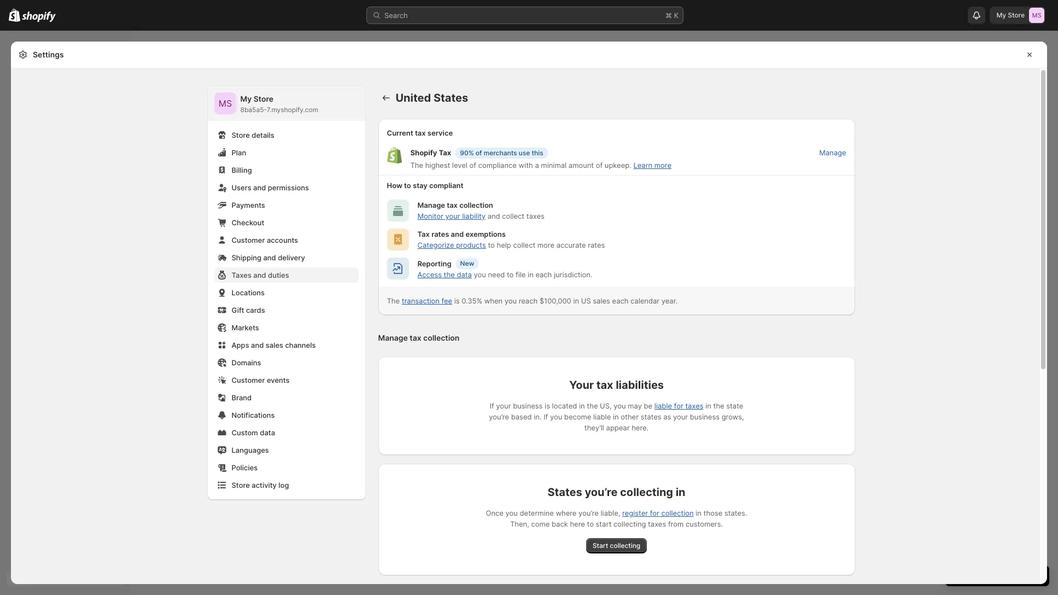 Task type: locate. For each thing, give the bounding box(es) containing it.
plan link
[[214, 145, 359, 160]]

1 vertical spatial sales
[[266, 341, 283, 349]]

brand link
[[214, 390, 359, 405]]

0 horizontal spatial sales
[[266, 341, 283, 349]]

you left need
[[474, 270, 486, 279]]

0 horizontal spatial is
[[454, 296, 460, 305]]

reach
[[519, 296, 538, 305]]

when
[[484, 296, 503, 305]]

upkeep.
[[605, 161, 632, 170]]

my store image inside shop settings menu element
[[214, 92, 236, 114]]

tax up the highest
[[439, 148, 451, 157]]

determine
[[520, 509, 554, 517]]

the for need
[[444, 270, 455, 279]]

1 customer from the top
[[232, 236, 265, 244]]

log
[[279, 481, 289, 490]]

to inside in those states. then, come back here to start collecting taxes from customers.
[[587, 520, 594, 528]]

the
[[410, 161, 423, 170], [387, 296, 400, 305]]

1 horizontal spatial your
[[496, 401, 511, 410]]

sales down "markets" link
[[266, 341, 283, 349]]

customer down checkout at top
[[232, 236, 265, 244]]

2 customer from the top
[[232, 376, 265, 384]]

2 horizontal spatial taxes
[[686, 401, 704, 410]]

tax left service
[[415, 129, 426, 137]]

0 vertical spatial collection
[[460, 201, 493, 209]]

collect inside manage tax collection monitor your liability and collect taxes
[[502, 212, 525, 220]]

2 vertical spatial manage
[[378, 333, 408, 342]]

gift
[[232, 306, 244, 314]]

1 horizontal spatial sales
[[593, 296, 610, 305]]

0 vertical spatial my store image
[[1029, 8, 1045, 23]]

and inside manage tax collection monitor your liability and collect taxes
[[488, 212, 500, 220]]

each right file
[[536, 270, 552, 279]]

ms button
[[214, 92, 236, 114]]

1 horizontal spatial more
[[655, 161, 672, 170]]

domains
[[232, 358, 261, 367]]

checkout link
[[214, 215, 359, 230]]

and up "exemptions" at the left of page
[[488, 212, 500, 220]]

details
[[252, 131, 274, 139]]

1 vertical spatial is
[[545, 401, 550, 410]]

2 horizontal spatial the
[[713, 401, 725, 410]]

0 vertical spatial data
[[457, 270, 472, 279]]

liable,
[[601, 509, 620, 517]]

0 horizontal spatial my
[[240, 94, 252, 103]]

1 horizontal spatial manage
[[418, 201, 445, 209]]

states up the where
[[548, 486, 582, 499]]

in inside in those states. then, come back here to start collecting taxes from customers.
[[696, 509, 702, 517]]

collect right help
[[513, 241, 536, 249]]

0 horizontal spatial more
[[538, 241, 555, 249]]

taxes left "state"
[[686, 401, 704, 410]]

0 vertical spatial more
[[655, 161, 672, 170]]

languages link
[[214, 442, 359, 458]]

0 horizontal spatial manage
[[378, 333, 408, 342]]

2 horizontal spatial manage
[[819, 148, 846, 157]]

the left "state"
[[713, 401, 725, 410]]

manage inside manage tax collection monitor your liability and collect taxes
[[418, 201, 445, 209]]

0 vertical spatial collect
[[502, 212, 525, 220]]

0 horizontal spatial rates
[[432, 230, 449, 238]]

how
[[387, 181, 402, 190]]

tax for manage tax collection
[[410, 333, 421, 342]]

policies
[[232, 463, 258, 472]]

1 vertical spatial collecting
[[614, 520, 646, 528]]

access the data link
[[418, 270, 472, 279]]

collection up "from"
[[661, 509, 694, 517]]

store
[[1008, 11, 1025, 19], [254, 94, 274, 103], [232, 131, 250, 139], [232, 481, 250, 490]]

the down reporting
[[444, 270, 455, 279]]

more inside the tax rates and exemptions categorize products to help collect more accurate rates
[[538, 241, 555, 249]]

my store image right my store
[[1029, 8, 1045, 23]]

collect up the tax rates and exemptions categorize products to help collect more accurate rates at the top
[[502, 212, 525, 220]]

for right register
[[650, 509, 659, 517]]

custom
[[232, 428, 258, 437]]

1 horizontal spatial rates
[[588, 241, 605, 249]]

1 vertical spatial tax
[[418, 230, 430, 238]]

current
[[387, 129, 413, 137]]

markets
[[232, 323, 259, 332]]

for right be
[[674, 401, 684, 410]]

you right us, at the right
[[614, 401, 626, 410]]

my store image
[[1029, 8, 1045, 23], [214, 92, 236, 114]]

file
[[516, 270, 526, 279]]

use
[[519, 149, 530, 157]]

liabilities
[[616, 378, 664, 392]]

customer accounts
[[232, 236, 298, 244]]

customer inside customer events link
[[232, 376, 265, 384]]

1 vertical spatial liable
[[593, 412, 611, 421]]

2 vertical spatial your
[[673, 412, 688, 421]]

you're up liable,
[[585, 486, 618, 499]]

my for my store 8ba5a5-7.myshopify.com
[[240, 94, 252, 103]]

taxes up the tax rates and exemptions categorize products to help collect more accurate rates at the top
[[527, 212, 545, 220]]

is left located
[[545, 401, 550, 410]]

products
[[456, 241, 486, 249]]

0 horizontal spatial your
[[445, 212, 460, 220]]

collection down 'fee'
[[423, 333, 460, 342]]

manage for manage tax collection monitor your liability and collect taxes
[[418, 201, 445, 209]]

state
[[727, 401, 744, 410]]

1 horizontal spatial the
[[410, 161, 423, 170]]

1 horizontal spatial the
[[587, 401, 598, 410]]

tax
[[415, 129, 426, 137], [447, 201, 458, 209], [410, 333, 421, 342], [597, 378, 613, 392]]

tax for current tax service
[[415, 129, 426, 137]]

to down "exemptions" at the left of page
[[488, 241, 495, 249]]

more left accurate
[[538, 241, 555, 249]]

business up "based"
[[513, 401, 543, 410]]

more right learn
[[655, 161, 672, 170]]

start collecting button
[[586, 538, 647, 553]]

tax up the categorize at the top of page
[[418, 230, 430, 238]]

custom data link
[[214, 425, 359, 440]]

learn
[[634, 161, 653, 170]]

my inside my store 8ba5a5-7.myshopify.com
[[240, 94, 252, 103]]

1 horizontal spatial states
[[548, 486, 582, 499]]

you're inside "in the state you're based in. if you become liable in other states as your business grows, they'll appear here."
[[489, 412, 509, 421]]

collecting right start at the bottom of the page
[[610, 541, 641, 550]]

the left us, at the right
[[587, 401, 598, 410]]

in those states. then, come back here to start collecting taxes from customers.
[[510, 509, 747, 528]]

1 vertical spatial for
[[650, 509, 659, 517]]

sales
[[593, 296, 610, 305], [266, 341, 283, 349]]

collection for manage tax collection
[[423, 333, 460, 342]]

1 vertical spatial your
[[496, 401, 511, 410]]

1 horizontal spatial my
[[997, 11, 1006, 19]]

and up categorize products link on the top of page
[[451, 230, 464, 238]]

1 horizontal spatial each
[[612, 296, 629, 305]]

business inside "in the state you're based in. if you become liable in other states as your business grows, they'll appear here."
[[690, 412, 720, 421]]

liable up "as"
[[655, 401, 672, 410]]

1 horizontal spatial is
[[545, 401, 550, 410]]

collecting inside in those states. then, come back here to start collecting taxes from customers.
[[614, 520, 646, 528]]

here.
[[632, 423, 649, 432]]

each left calendar
[[612, 296, 629, 305]]

dialog
[[1052, 42, 1058, 584]]

states up service
[[434, 91, 468, 104]]

data inside shop settings menu element
[[260, 428, 275, 437]]

manage tax collection
[[378, 333, 460, 342]]

of
[[476, 149, 482, 157], [470, 161, 476, 170], [596, 161, 603, 170]]

and right users
[[253, 183, 266, 192]]

data down notifications
[[260, 428, 275, 437]]

1 horizontal spatial my store image
[[1029, 8, 1045, 23]]

1 vertical spatial my
[[240, 94, 252, 103]]

the down shopify
[[410, 161, 423, 170]]

united states
[[396, 91, 468, 104]]

1 horizontal spatial if
[[544, 412, 548, 421]]

rates up the categorize at the top of page
[[432, 230, 449, 238]]

1 horizontal spatial for
[[674, 401, 684, 410]]

permissions
[[268, 183, 309, 192]]

is right 'fee'
[[454, 296, 460, 305]]

to down once you determine where you're liable, register for collection
[[587, 520, 594, 528]]

apps and sales channels
[[232, 341, 316, 349]]

0 horizontal spatial the
[[444, 270, 455, 279]]

store details
[[232, 131, 274, 139]]

and right apps
[[251, 341, 264, 349]]

amount
[[569, 161, 594, 170]]

0 vertical spatial manage
[[819, 148, 846, 157]]

to left 'stay'
[[404, 181, 411, 190]]

0 horizontal spatial data
[[260, 428, 275, 437]]

in up customers.
[[696, 509, 702, 517]]

and down "customer accounts" on the left of page
[[263, 253, 276, 262]]

1 vertical spatial collect
[[513, 241, 536, 249]]

1 vertical spatial customer
[[232, 376, 265, 384]]

search
[[384, 11, 408, 20]]

the inside "in the state you're based in. if you become liable in other states as your business grows, they'll appear here."
[[713, 401, 725, 410]]

taxes inside manage tax collection monitor your liability and collect taxes
[[527, 212, 545, 220]]

collecting down register
[[614, 520, 646, 528]]

in right file
[[528, 270, 534, 279]]

0 horizontal spatial tax
[[418, 230, 430, 238]]

1 vertical spatial if
[[544, 412, 548, 421]]

0 horizontal spatial if
[[490, 401, 494, 410]]

customer events link
[[214, 372, 359, 388]]

1 horizontal spatial tax
[[439, 148, 451, 157]]

sales right us
[[593, 296, 610, 305]]

access
[[418, 270, 442, 279]]

tax up monitor your liability link
[[447, 201, 458, 209]]

collecting inside button
[[610, 541, 641, 550]]

2 horizontal spatial your
[[673, 412, 688, 421]]

year.
[[662, 296, 678, 305]]

settings
[[33, 50, 64, 59]]

1 vertical spatial rates
[[588, 241, 605, 249]]

collection up liability
[[460, 201, 493, 209]]

to inside the tax rates and exemptions categorize products to help collect more accurate rates
[[488, 241, 495, 249]]

1 vertical spatial my store image
[[214, 92, 236, 114]]

you're up here
[[579, 509, 599, 517]]

business
[[513, 401, 543, 410], [690, 412, 720, 421]]

you
[[474, 270, 486, 279], [505, 296, 517, 305], [614, 401, 626, 410], [550, 412, 562, 421], [506, 509, 518, 517]]

settings dialog
[[11, 42, 1047, 595]]

1 vertical spatial taxes
[[686, 401, 704, 410]]

0 vertical spatial your
[[445, 212, 460, 220]]

2 vertical spatial collecting
[[610, 541, 641, 550]]

payments
[[232, 201, 265, 209]]

my store image left 8ba5a5-
[[214, 92, 236, 114]]

0 vertical spatial is
[[454, 296, 460, 305]]

data down new
[[457, 270, 472, 279]]

1 vertical spatial the
[[387, 296, 400, 305]]

then,
[[510, 520, 529, 528]]

customer events
[[232, 376, 290, 384]]

current tax service
[[387, 129, 453, 137]]

0 vertical spatial if
[[490, 401, 494, 410]]

transaction
[[402, 296, 440, 305]]

data
[[457, 270, 472, 279], [260, 428, 275, 437]]

tax up us, at the right
[[597, 378, 613, 392]]

your inside manage tax collection monitor your liability and collect taxes
[[445, 212, 460, 220]]

0 horizontal spatial liable
[[593, 412, 611, 421]]

liable
[[655, 401, 672, 410], [593, 412, 611, 421]]

your
[[569, 378, 594, 392]]

stay
[[413, 181, 428, 190]]

brand
[[232, 393, 252, 402]]

rates right accurate
[[588, 241, 605, 249]]

appear
[[606, 423, 630, 432]]

1 vertical spatial business
[[690, 412, 720, 421]]

my store
[[997, 11, 1025, 19]]

categorize
[[418, 241, 454, 249]]

collect
[[502, 212, 525, 220], [513, 241, 536, 249]]

as
[[664, 412, 671, 421]]

highest
[[425, 161, 450, 170]]

1 vertical spatial collection
[[423, 333, 460, 342]]

tax for your tax liabilities
[[597, 378, 613, 392]]

0 vertical spatial my
[[997, 11, 1006, 19]]

0 horizontal spatial shopify image
[[9, 9, 20, 22]]

you're left "based"
[[489, 412, 509, 421]]

customer accounts link
[[214, 232, 359, 248]]

the left the transaction
[[387, 296, 400, 305]]

0 vertical spatial states
[[434, 91, 468, 104]]

shopify tax
[[410, 148, 451, 157]]

is
[[454, 296, 460, 305], [545, 401, 550, 410]]

0 vertical spatial you're
[[489, 412, 509, 421]]

if inside "in the state you're based in. if you become liable in other states as your business grows, they'll appear here."
[[544, 412, 548, 421]]

my
[[997, 11, 1006, 19], [240, 94, 252, 103]]

customer down domains
[[232, 376, 265, 384]]

1 vertical spatial states
[[548, 486, 582, 499]]

your
[[445, 212, 460, 220], [496, 401, 511, 410], [673, 412, 688, 421]]

1 vertical spatial data
[[260, 428, 275, 437]]

0 vertical spatial business
[[513, 401, 543, 410]]

1 vertical spatial more
[[538, 241, 555, 249]]

liable down us, at the right
[[593, 412, 611, 421]]

2 vertical spatial taxes
[[648, 520, 666, 528]]

0 vertical spatial customer
[[232, 236, 265, 244]]

taxes down 'register for collection' link
[[648, 520, 666, 528]]

manage link
[[819, 148, 846, 157]]

collecting up 'register for collection' link
[[620, 486, 673, 499]]

tax
[[439, 148, 451, 157], [418, 230, 430, 238]]

states.
[[725, 509, 747, 517]]

more
[[655, 161, 672, 170], [538, 241, 555, 249]]

1 vertical spatial manage
[[418, 201, 445, 209]]

0 vertical spatial liable
[[655, 401, 672, 410]]

business down liable for taxes link
[[690, 412, 720, 421]]

customer inside customer accounts link
[[232, 236, 265, 244]]

0 horizontal spatial the
[[387, 296, 400, 305]]

liability
[[462, 212, 486, 220]]

your inside "in the state you're based in. if you become liable in other states as your business grows, they'll appear here."
[[673, 412, 688, 421]]

those
[[704, 509, 723, 517]]

and right taxes
[[253, 271, 266, 279]]

collection inside manage tax collection monitor your liability and collect taxes
[[460, 201, 493, 209]]

1 horizontal spatial taxes
[[648, 520, 666, 528]]

1 horizontal spatial business
[[690, 412, 720, 421]]

customer for customer events
[[232, 376, 265, 384]]

0 vertical spatial the
[[410, 161, 423, 170]]

tax inside manage tax collection monitor your liability and collect taxes
[[447, 201, 458, 209]]

of right 90%
[[476, 149, 482, 157]]

in left "state"
[[706, 401, 712, 410]]

0 horizontal spatial my store image
[[214, 92, 236, 114]]

0 horizontal spatial states
[[434, 91, 468, 104]]

0 vertical spatial taxes
[[527, 212, 545, 220]]

exemptions
[[466, 230, 506, 238]]

you down located
[[550, 412, 562, 421]]

you up then, in the bottom of the page
[[506, 509, 518, 517]]

in up appear
[[613, 412, 619, 421]]

other
[[621, 412, 639, 421]]

tax down the transaction
[[410, 333, 421, 342]]

shopify image
[[9, 9, 20, 22], [22, 11, 56, 22]]

the for the transaction fee is 0.35 % when you reach $100,000 in us sales each calendar year.
[[387, 296, 400, 305]]

0 horizontal spatial taxes
[[527, 212, 545, 220]]

0 vertical spatial each
[[536, 270, 552, 279]]

you inside "in the state you're based in. if you become liable in other states as your business grows, they'll appear here."
[[550, 412, 562, 421]]

in
[[528, 270, 534, 279], [573, 296, 579, 305], [579, 401, 585, 410], [706, 401, 712, 410], [613, 412, 619, 421], [676, 486, 686, 499], [696, 509, 702, 517]]



Task type: describe. For each thing, give the bounding box(es) containing it.
k
[[674, 11, 679, 20]]

register for collection link
[[622, 509, 694, 517]]

monitor your liability link
[[418, 212, 486, 220]]

states you're collecting in
[[548, 486, 686, 499]]

start
[[596, 520, 612, 528]]

you right when
[[505, 296, 517, 305]]

collect inside the tax rates and exemptions categorize products to help collect more accurate rates
[[513, 241, 536, 249]]

apps and sales channels link
[[214, 337, 359, 353]]

1 horizontal spatial shopify image
[[22, 11, 56, 22]]

with
[[519, 161, 533, 170]]

users and permissions
[[232, 183, 309, 192]]

start
[[593, 541, 608, 550]]

based
[[511, 412, 532, 421]]

events
[[267, 376, 290, 384]]

the for the highest level of compliance with a minimal amount of upkeep. learn more
[[410, 161, 423, 170]]

0 vertical spatial tax
[[439, 148, 451, 157]]

1 vertical spatial each
[[612, 296, 629, 305]]

learn more link
[[634, 161, 672, 170]]

sales inside shop settings menu element
[[266, 341, 283, 349]]

users
[[232, 183, 251, 192]]

tax inside the tax rates and exemptions categorize products to help collect more accurate rates
[[418, 230, 430, 238]]

0 vertical spatial collecting
[[620, 486, 673, 499]]

90%
[[460, 149, 474, 157]]

0 vertical spatial rates
[[432, 230, 449, 238]]

taxes and duties
[[232, 271, 289, 279]]

collection for manage tax collection monitor your liability and collect taxes
[[460, 201, 493, 209]]

0 horizontal spatial business
[[513, 401, 543, 410]]

is for 0.35
[[454, 296, 460, 305]]

where
[[556, 509, 577, 517]]

merchants
[[484, 149, 517, 157]]

reporting
[[418, 259, 452, 268]]

start collecting
[[593, 541, 641, 550]]

they'll
[[585, 423, 604, 432]]

and for permissions
[[253, 183, 266, 192]]

minimal
[[541, 161, 567, 170]]

and for delivery
[[263, 253, 276, 262]]

of right level
[[470, 161, 476, 170]]

1 horizontal spatial liable
[[655, 401, 672, 410]]

0 horizontal spatial for
[[650, 509, 659, 517]]

to left file
[[507, 270, 514, 279]]

and for duties
[[253, 271, 266, 279]]

domains link
[[214, 355, 359, 370]]

2 vertical spatial collection
[[661, 509, 694, 517]]

store inside my store 8ba5a5-7.myshopify.com
[[254, 94, 274, 103]]

locations
[[232, 288, 265, 297]]

service
[[428, 129, 453, 137]]

customers.
[[686, 520, 723, 528]]

⌘
[[666, 11, 672, 20]]

here
[[570, 520, 585, 528]]

1 horizontal spatial data
[[457, 270, 472, 279]]

in up 'register for collection' link
[[676, 486, 686, 499]]

be
[[644, 401, 653, 410]]

apps
[[232, 341, 249, 349]]

your tax liabilities
[[569, 378, 664, 392]]

7.myshopify.com
[[267, 106, 318, 114]]

of right amount
[[596, 161, 603, 170]]

store details link
[[214, 127, 359, 143]]

once you determine where you're liable, register for collection
[[486, 509, 694, 517]]

liable inside "in the state you're based in. if you become liable in other states as your business grows, they'll appear here."
[[593, 412, 611, 421]]

store activity log
[[232, 481, 289, 490]]

90% of merchants use this
[[460, 149, 543, 157]]

0 vertical spatial sales
[[593, 296, 610, 305]]

locations link
[[214, 285, 359, 300]]

in up "become"
[[579, 401, 585, 410]]

my for my store
[[997, 11, 1006, 19]]

grows,
[[722, 412, 744, 421]]

shipping and delivery
[[232, 253, 305, 262]]

⌘ k
[[666, 11, 679, 20]]

tax rates and exemptions categorize products to help collect more accurate rates
[[418, 230, 605, 249]]

a
[[535, 161, 539, 170]]

access the data you need to file in each jurisdiction.
[[418, 270, 593, 279]]

0.35
[[462, 296, 477, 305]]

and inside the tax rates and exemptions categorize products to help collect more accurate rates
[[451, 230, 464, 238]]

manage for manage
[[819, 148, 846, 157]]

my store 8ba5a5-7.myshopify.com
[[240, 94, 318, 114]]

delivery
[[278, 253, 305, 262]]

taxes
[[232, 271, 252, 279]]

compliance
[[478, 161, 517, 170]]

compliant
[[429, 181, 463, 190]]

transaction fee link
[[402, 296, 452, 305]]

located
[[552, 401, 577, 410]]

shipping and delivery link
[[214, 250, 359, 265]]

in left us
[[573, 296, 579, 305]]

accounts
[[267, 236, 298, 244]]

2 vertical spatial you're
[[579, 509, 599, 517]]

calendar
[[631, 296, 660, 305]]

languages
[[232, 446, 269, 455]]

once
[[486, 509, 504, 517]]

in.
[[534, 412, 542, 421]]

us
[[581, 296, 591, 305]]

0 vertical spatial for
[[674, 401, 684, 410]]

0 horizontal spatial each
[[536, 270, 552, 279]]

notifications
[[232, 411, 275, 419]]

markets link
[[214, 320, 359, 335]]

taxes inside in those states. then, come back here to start collecting taxes from customers.
[[648, 520, 666, 528]]

taxes and duties link
[[214, 267, 359, 283]]

if your business is located in the us, you may be liable for taxes
[[490, 401, 704, 410]]

the for based
[[713, 401, 725, 410]]

1 vertical spatial you're
[[585, 486, 618, 499]]

notifications link
[[214, 407, 359, 423]]

cards
[[246, 306, 265, 314]]

and for sales
[[251, 341, 264, 349]]

new
[[460, 259, 474, 267]]

channels
[[285, 341, 316, 349]]

become
[[564, 412, 591, 421]]

us,
[[600, 401, 612, 410]]

shop settings menu element
[[208, 86, 365, 499]]

custom data
[[232, 428, 275, 437]]

manage for manage tax collection
[[378, 333, 408, 342]]

payments link
[[214, 197, 359, 213]]

billing
[[232, 166, 252, 174]]

states
[[641, 412, 662, 421]]

is for located
[[545, 401, 550, 410]]

customer for customer accounts
[[232, 236, 265, 244]]

gift cards
[[232, 306, 265, 314]]

gift cards link
[[214, 302, 359, 318]]

come
[[531, 520, 550, 528]]

tax for manage tax collection monitor your liability and collect taxes
[[447, 201, 458, 209]]

store activity log link
[[214, 477, 359, 493]]



Task type: vqa. For each thing, say whether or not it's contained in the screenshot.
the bottom The
yes



